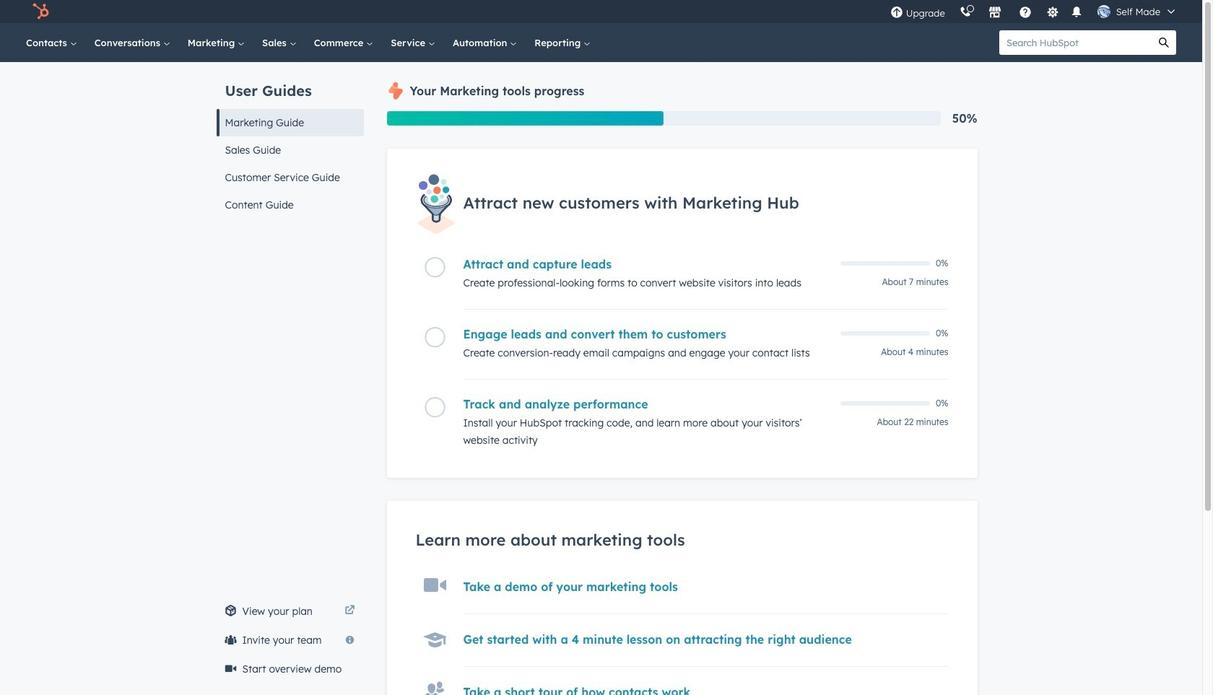 Task type: describe. For each thing, give the bounding box(es) containing it.
marketplaces image
[[989, 7, 1002, 20]]

link opens in a new window image
[[345, 603, 355, 621]]



Task type: locate. For each thing, give the bounding box(es) containing it.
ruby anderson image
[[1098, 5, 1111, 18]]

progress bar
[[387, 111, 664, 126]]

link opens in a new window image
[[345, 606, 355, 617]]

menu
[[883, 0, 1186, 23]]

Search HubSpot search field
[[1000, 30, 1152, 55]]

user guides element
[[216, 62, 364, 219]]



Task type: vqa. For each thing, say whether or not it's contained in the screenshot.
MENU
yes



